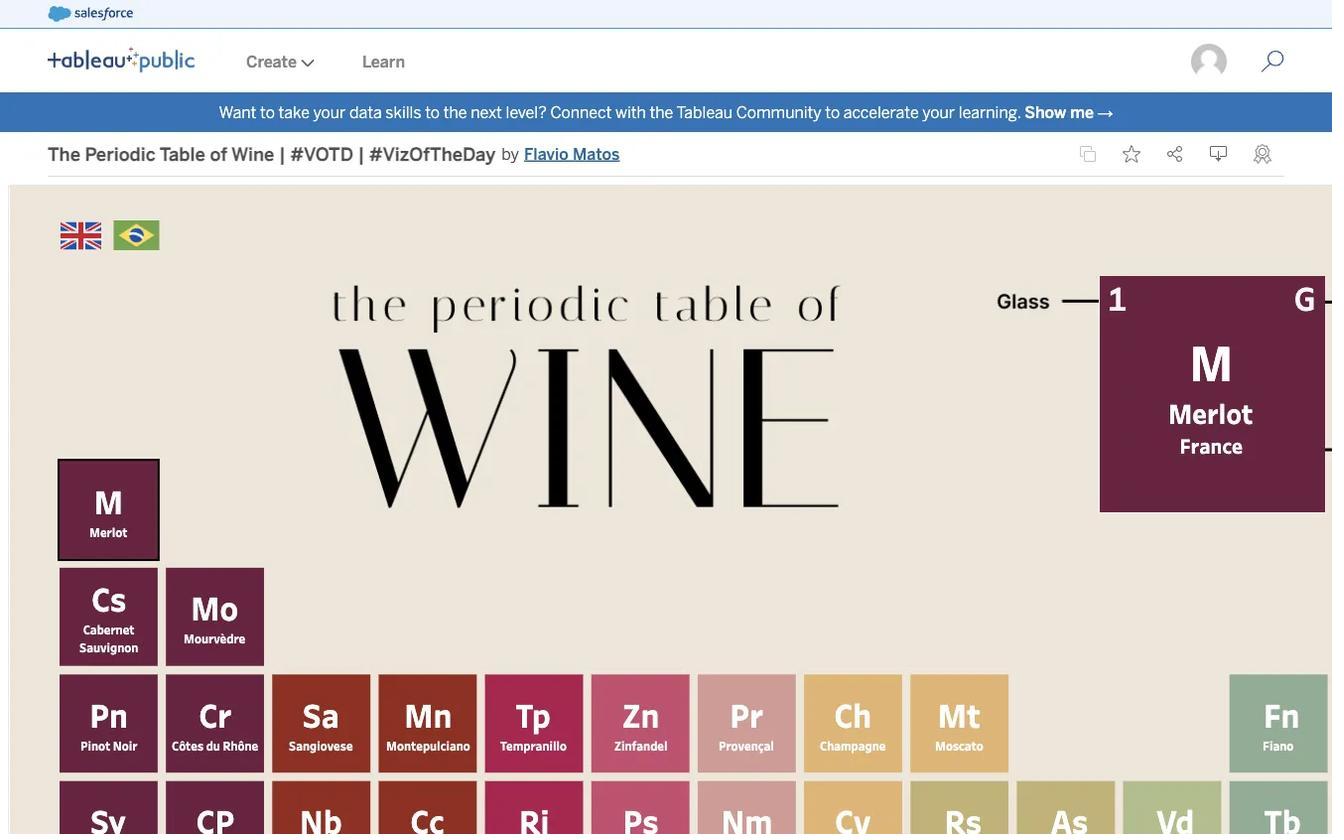 Task type: describe. For each thing, give the bounding box(es) containing it.
1 your from the left
[[313, 103, 346, 122]]

learn
[[363, 52, 405, 71]]

create
[[246, 52, 297, 71]]

1 to from the left
[[260, 103, 275, 122]]

2 | from the left
[[358, 143, 365, 165]]

wine
[[231, 143, 275, 165]]

favorite button image
[[1123, 145, 1141, 163]]

1 the from the left
[[444, 103, 467, 122]]

2 the from the left
[[650, 103, 674, 122]]

learning.
[[959, 103, 1022, 122]]

by
[[502, 145, 519, 163]]

with
[[616, 103, 646, 122]]

2 your from the left
[[923, 103, 956, 122]]

of
[[210, 143, 227, 165]]

tara.schultz image
[[1190, 42, 1230, 81]]

#votd
[[290, 143, 354, 165]]

skills
[[386, 103, 422, 122]]

the
[[48, 143, 80, 165]]

3 to from the left
[[826, 103, 840, 122]]

matos
[[573, 145, 620, 163]]

want
[[219, 103, 257, 122]]



Task type: vqa. For each thing, say whether or not it's contained in the screenshot.
Worksheet
no



Task type: locate. For each thing, give the bounding box(es) containing it.
1 horizontal spatial the
[[650, 103, 674, 122]]

0 horizontal spatial to
[[260, 103, 275, 122]]

show
[[1025, 103, 1067, 122]]

1 horizontal spatial to
[[425, 103, 440, 122]]

2 to from the left
[[425, 103, 440, 122]]

flavio matos link
[[525, 142, 620, 166]]

| right wine on the top of the page
[[279, 143, 286, 165]]

to left take
[[260, 103, 275, 122]]

tableau
[[677, 103, 733, 122]]

disabled by author image
[[1080, 145, 1098, 163]]

the left next
[[444, 103, 467, 122]]

→
[[1098, 103, 1114, 122]]

1 horizontal spatial your
[[923, 103, 956, 122]]

me
[[1071, 103, 1094, 122]]

go to search image
[[1238, 50, 1309, 73]]

create button
[[222, 31, 339, 92]]

logo image
[[48, 47, 195, 73]]

to
[[260, 103, 275, 122], [425, 103, 440, 122], [826, 103, 840, 122]]

periodic
[[85, 143, 156, 165]]

0 horizontal spatial |
[[279, 143, 286, 165]]

|
[[279, 143, 286, 165], [358, 143, 365, 165]]

take
[[279, 103, 310, 122]]

show me link
[[1025, 103, 1094, 122]]

table
[[160, 143, 205, 165]]

your right take
[[313, 103, 346, 122]]

the right with
[[650, 103, 674, 122]]

| right "#votd"
[[358, 143, 365, 165]]

community
[[737, 103, 822, 122]]

next
[[471, 103, 502, 122]]

nominate for viz of the day image
[[1254, 144, 1272, 164]]

data
[[350, 103, 382, 122]]

1 | from the left
[[279, 143, 286, 165]]

accelerate
[[844, 103, 919, 122]]

learn link
[[339, 31, 429, 92]]

your left the learning.
[[923, 103, 956, 122]]

flavio
[[525, 145, 569, 163]]

2 horizontal spatial to
[[826, 103, 840, 122]]

0 horizontal spatial the
[[444, 103, 467, 122]]

connect
[[551, 103, 612, 122]]

salesforce logo image
[[48, 6, 133, 22]]

level?
[[506, 103, 547, 122]]

to left accelerate
[[826, 103, 840, 122]]

the
[[444, 103, 467, 122], [650, 103, 674, 122]]

#vizoftheday
[[370, 143, 496, 165]]

to right the skills
[[425, 103, 440, 122]]

0 horizontal spatial your
[[313, 103, 346, 122]]

want to take your data skills to the next level? connect with the tableau community to accelerate your learning. show me →
[[219, 103, 1114, 122]]

1 horizontal spatial |
[[358, 143, 365, 165]]

your
[[313, 103, 346, 122], [923, 103, 956, 122]]

the periodic table of wine | #votd | #vizoftheday by flavio matos
[[48, 143, 620, 165]]



